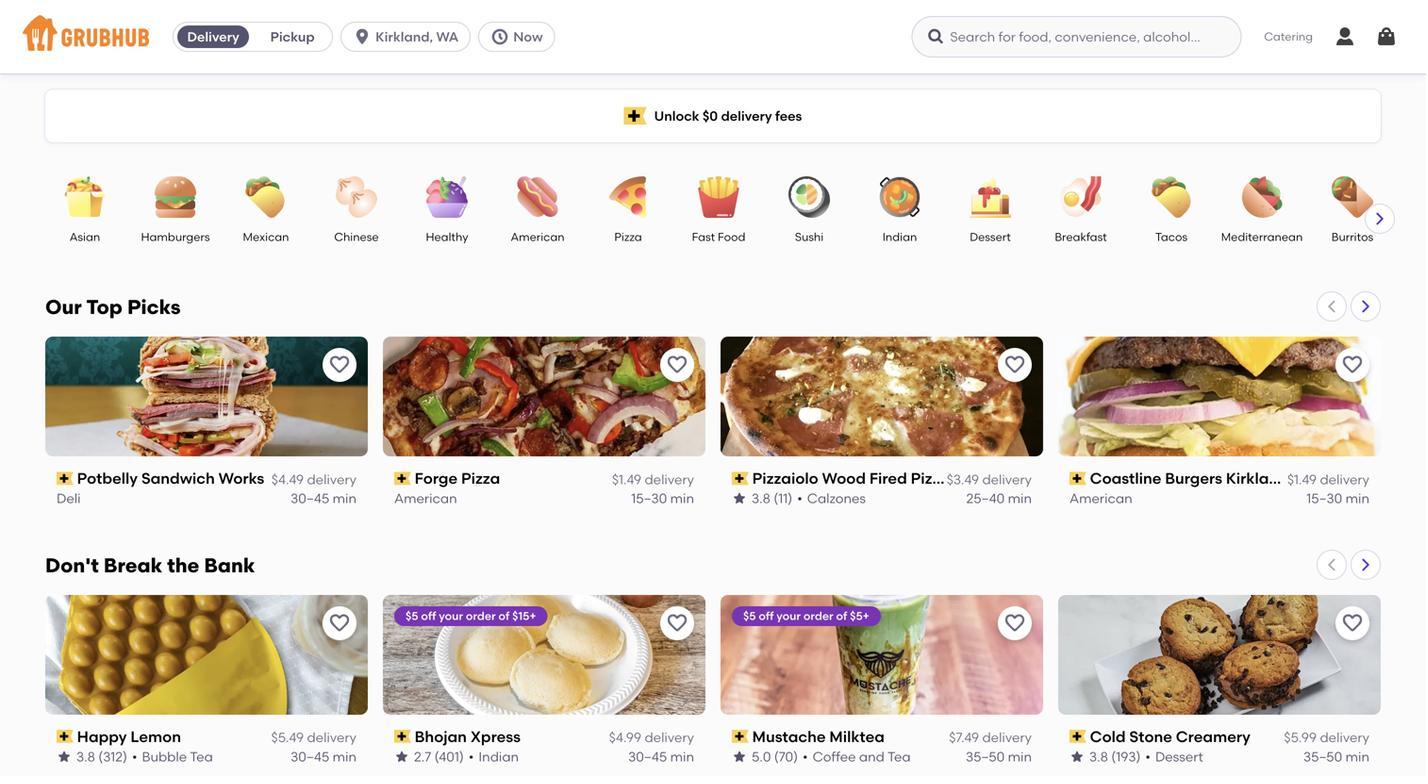 Task type: describe. For each thing, give the bounding box(es) containing it.
breakfast
[[1055, 230, 1108, 244]]

pizzaiolo wood fired pizza
[[753, 469, 950, 488]]

(193)
[[1112, 749, 1141, 765]]

save this restaurant image for happy lemon
[[328, 612, 351, 635]]

and
[[860, 749, 885, 765]]

$15+
[[513, 609, 537, 623]]

5.0
[[752, 749, 771, 765]]

$1.49 delivery for forge pizza
[[612, 472, 695, 488]]

30–45 min for don't break the bank
[[291, 749, 357, 765]]

1 vertical spatial indian
[[479, 749, 519, 765]]

$0
[[703, 108, 718, 124]]

mexican
[[243, 230, 289, 244]]

$5 for bhojan
[[406, 609, 419, 623]]

food
[[718, 230, 746, 244]]

caret left icon image for don't break the bank
[[1325, 558, 1340, 573]]

delivery for happy lemon
[[307, 730, 357, 746]]

star icon image for cold stone creamery
[[1070, 750, 1085, 765]]

subscription pass image for coastline burgers kirkland
[[1070, 472, 1087, 485]]

fees
[[776, 108, 802, 124]]

lemon
[[131, 728, 181, 746]]

• calzones
[[798, 491, 866, 507]]

coastline burgers kirkland logo image
[[1059, 337, 1381, 457]]

bhojan
[[415, 728, 467, 746]]

potbelly sandwich works
[[77, 469, 265, 488]]

pickup button
[[253, 22, 332, 52]]

delivery for mustache milktea
[[983, 730, 1032, 746]]

35–50 for cold stone creamery
[[1304, 749, 1343, 765]]

subscription pass image for forge pizza
[[394, 472, 411, 485]]

min for bhojan xpress
[[671, 749, 695, 765]]

30–45 min for our top picks
[[291, 491, 357, 507]]

indian image
[[867, 176, 933, 218]]

$4.49
[[272, 472, 304, 488]]

$1.49 for coastline burgers kirkland
[[1288, 472, 1317, 488]]

save this restaurant button for cold stone creamery
[[1336, 607, 1370, 641]]

order for xpress
[[466, 609, 496, 623]]

$3.49 delivery
[[947, 472, 1032, 488]]

(312)
[[98, 749, 127, 765]]

off for bhojan xpress
[[421, 609, 436, 623]]

$5.49 delivery
[[271, 730, 357, 746]]

mustache
[[753, 728, 826, 746]]

1 horizontal spatial american
[[511, 230, 565, 244]]

delivery for potbelly sandwich works
[[307, 472, 357, 488]]

kirkland
[[1227, 469, 1289, 488]]

2 horizontal spatial pizza
[[911, 469, 950, 488]]

min for cold stone creamery
[[1346, 749, 1370, 765]]

1 horizontal spatial dessert
[[1156, 749, 1204, 765]]

fast
[[692, 230, 715, 244]]

off for mustache milktea
[[759, 609, 774, 623]]

• for happy
[[132, 749, 137, 765]]

30–45 for don't break the bank
[[291, 749, 330, 765]]

happy lemon logo image
[[45, 595, 368, 715]]

save this restaurant image for coastline burgers kirkland
[[1342, 354, 1364, 377]]

our top picks
[[45, 295, 181, 319]]

15–30 for forge pizza
[[631, 491, 667, 507]]

american for coastline burgers kirkland
[[1070, 491, 1133, 507]]

pickup
[[270, 29, 315, 45]]

forge pizza
[[415, 469, 500, 488]]

your for mustache
[[777, 609, 801, 623]]

subscription pass image for cold stone creamery
[[1070, 731, 1087, 744]]

burgers
[[1166, 469, 1223, 488]]

sushi
[[795, 230, 824, 244]]

healthy
[[426, 230, 469, 244]]

subscription pass image for potbelly sandwich works
[[57, 472, 73, 485]]

$4.99 delivery
[[609, 730, 695, 746]]

american for forge pizza
[[394, 491, 457, 507]]

$7.49 delivery
[[950, 730, 1032, 746]]

30–45 down $4.99 delivery
[[629, 749, 667, 765]]

burritos
[[1332, 230, 1374, 244]]

delivery for forge pizza
[[645, 472, 695, 488]]

catering
[[1265, 30, 1314, 43]]

mediterranean image
[[1230, 176, 1296, 218]]

wood
[[822, 469, 866, 488]]

35–50 min for mustache milktea
[[966, 749, 1032, 765]]

3.8 for cold stone creamery
[[1090, 749, 1109, 765]]

burritos image
[[1320, 176, 1386, 218]]

chinese
[[334, 230, 379, 244]]

breakfast image
[[1048, 176, 1114, 218]]

save this restaurant image for pizzaiolo wood fired pizza
[[1004, 354, 1027, 377]]

top
[[86, 295, 123, 319]]

3.8 (312)
[[76, 749, 127, 765]]

• for mustache
[[803, 749, 808, 765]]

save this restaurant button for happy lemon
[[323, 607, 357, 641]]

cold
[[1091, 728, 1126, 746]]

caret right icon image for don't break the bank
[[1359, 558, 1374, 573]]

break
[[104, 554, 163, 578]]

kirkland, wa
[[376, 29, 459, 45]]

$5+
[[850, 609, 870, 623]]

• for pizzaiolo
[[798, 491, 803, 507]]

2 horizontal spatial svg image
[[1334, 25, 1357, 48]]

tacos
[[1156, 230, 1188, 244]]

• indian
[[469, 749, 519, 765]]

hamburgers image
[[142, 176, 209, 218]]

caret left icon image for our top picks
[[1325, 299, 1340, 314]]

calzones
[[807, 491, 866, 507]]

1 horizontal spatial svg image
[[1376, 25, 1398, 48]]

unlock $0 delivery fees
[[655, 108, 802, 124]]

min for mustache milktea
[[1008, 749, 1032, 765]]

$4.49 delivery
[[272, 472, 357, 488]]

fast food image
[[686, 176, 752, 218]]

30–45 for our top picks
[[291, 491, 330, 507]]

15–30 min for coastline burgers kirkland
[[1307, 491, 1370, 507]]

bubble
[[142, 749, 187, 765]]

3.8 for happy lemon
[[76, 749, 95, 765]]

coastline burgers kirkland
[[1091, 469, 1289, 488]]

(70)
[[775, 749, 798, 765]]

dessert image
[[958, 176, 1024, 218]]



Task type: vqa. For each thing, say whether or not it's contained in the screenshot.
the left Carne
no



Task type: locate. For each thing, give the bounding box(es) containing it.
mustache milktea logo image
[[721, 595, 1044, 715]]

min for happy lemon
[[333, 749, 357, 765]]

• for bhojan
[[469, 749, 474, 765]]

tacos image
[[1139, 176, 1205, 218]]

subscription pass image for happy lemon
[[57, 731, 73, 744]]

main navigation navigation
[[0, 0, 1427, 74]]

delivery button
[[174, 22, 253, 52]]

pizza image
[[595, 176, 661, 218]]

min for forge pizza
[[671, 491, 695, 507]]

svg image inside "now" button
[[491, 27, 510, 46]]

caret left icon image
[[1325, 299, 1340, 314], [1325, 558, 1340, 573]]

save this restaurant image
[[328, 354, 351, 377]]

1 $1.49 from the left
[[612, 472, 642, 488]]

30–45 down the $5.49 delivery
[[291, 749, 330, 765]]

forge
[[415, 469, 458, 488]]

0 horizontal spatial $1.49 delivery
[[612, 472, 695, 488]]

save this restaurant image for forge pizza
[[666, 354, 689, 377]]

mexican image
[[233, 176, 299, 218]]

• coffee and tea
[[803, 749, 911, 765]]

0 horizontal spatial 15–30 min
[[631, 491, 695, 507]]

• right the (70)
[[803, 749, 808, 765]]

3.8 down cold
[[1090, 749, 1109, 765]]

star icon image left 3.8 (312)
[[57, 750, 72, 765]]

of
[[499, 609, 510, 623], [837, 609, 848, 623]]

star icon image left 5.0 in the bottom of the page
[[732, 750, 747, 765]]

fast food
[[692, 230, 746, 244]]

2 15–30 min from the left
[[1307, 491, 1370, 507]]

potbelly
[[77, 469, 138, 488]]

2 $5 from the left
[[744, 609, 756, 623]]

delivery for bhojan xpress
[[645, 730, 695, 746]]

milktea
[[830, 728, 885, 746]]

1 vertical spatial caret right icon image
[[1359, 299, 1374, 314]]

• bubble tea
[[132, 749, 213, 765]]

min for coastline burgers kirkland
[[1346, 491, 1370, 507]]

subscription pass image left bhojan
[[394, 731, 411, 744]]

15–30 for coastline burgers kirkland
[[1307, 491, 1343, 507]]

3.8 left (11)
[[752, 491, 771, 507]]

1 horizontal spatial $5
[[744, 609, 756, 623]]

$5 off your order of $15+
[[406, 609, 537, 623]]

dessert down the cold stone creamery
[[1156, 749, 1204, 765]]

asian
[[70, 230, 100, 244]]

svg image
[[1334, 25, 1357, 48], [491, 27, 510, 46], [927, 27, 946, 46]]

your left $15+
[[439, 609, 463, 623]]

1 horizontal spatial tea
[[888, 749, 911, 765]]

1 $5 from the left
[[406, 609, 419, 623]]

2 off from the left
[[759, 609, 774, 623]]

$3.49
[[947, 472, 980, 488]]

pizza right fired
[[911, 469, 950, 488]]

2 vertical spatial caret right icon image
[[1359, 558, 1374, 573]]

$5.49
[[271, 730, 304, 746]]

bhojan xpress
[[415, 728, 521, 746]]

caret right icon image for our top picks
[[1359, 299, 1374, 314]]

(401)
[[435, 749, 464, 765]]

15–30 min for forge pizza
[[631, 491, 695, 507]]

• right (11)
[[798, 491, 803, 507]]

order left $15+
[[466, 609, 496, 623]]

pizzaiolo
[[753, 469, 819, 488]]

save this restaurant button for coastline burgers kirkland
[[1336, 348, 1370, 382]]

order for milktea
[[804, 609, 834, 623]]

save this restaurant button for forge pizza
[[661, 348, 695, 382]]

35–50
[[966, 749, 1005, 765], [1304, 749, 1343, 765]]

30–45 min down the $5.49 delivery
[[291, 749, 357, 765]]

min for potbelly sandwich works
[[333, 491, 357, 507]]

subscription pass image
[[394, 472, 411, 485], [732, 472, 749, 485], [1070, 472, 1087, 485], [57, 731, 73, 744]]

mustache milktea
[[753, 728, 885, 746]]

35–50 min down the $7.49 delivery on the right bottom of page
[[966, 749, 1032, 765]]

1 horizontal spatial of
[[837, 609, 848, 623]]

happy
[[77, 728, 127, 746]]

star icon image left the 3.8 (193)
[[1070, 750, 1085, 765]]

subscription pass image for bhojan xpress
[[394, 731, 411, 744]]

mediterranean
[[1222, 230, 1303, 244]]

2 $1.49 delivery from the left
[[1288, 472, 1370, 488]]

2 order from the left
[[804, 609, 834, 623]]

fired
[[870, 469, 908, 488]]

$5 off your order of $5+
[[744, 609, 870, 623]]

subscription pass image up deli in the bottom left of the page
[[57, 472, 73, 485]]

0 horizontal spatial svg image
[[353, 27, 372, 46]]

30–45 min
[[291, 491, 357, 507], [291, 749, 357, 765], [629, 749, 695, 765]]

deli
[[57, 491, 81, 507]]

of left $5+
[[837, 609, 848, 623]]

30–45
[[291, 491, 330, 507], [291, 749, 330, 765], [629, 749, 667, 765]]

dessert down dessert image
[[970, 230, 1011, 244]]

of for xpress
[[499, 609, 510, 623]]

catering button
[[1252, 15, 1327, 58]]

1 horizontal spatial 35–50 min
[[1304, 749, 1370, 765]]

our
[[45, 295, 82, 319]]

delivery for pizzaiolo wood fired pizza
[[983, 472, 1032, 488]]

30–45 min down $4.99 delivery
[[629, 749, 695, 765]]

svg image inside kirkland, wa button
[[353, 27, 372, 46]]

1 vertical spatial dessert
[[1156, 749, 1204, 765]]

coffee
[[813, 749, 856, 765]]

1 horizontal spatial 3.8
[[752, 491, 771, 507]]

1 horizontal spatial order
[[804, 609, 834, 623]]

subscription pass image
[[57, 472, 73, 485], [394, 731, 411, 744], [732, 731, 749, 744], [1070, 731, 1087, 744]]

2 tea from the left
[[888, 749, 911, 765]]

don't break the bank
[[45, 554, 255, 578]]

• down 'bhojan xpress' on the bottom of the page
[[469, 749, 474, 765]]

15–30
[[631, 491, 667, 507], [1307, 491, 1343, 507]]

delivery for coastline burgers kirkland
[[1321, 472, 1370, 488]]

2 caret left icon image from the top
[[1325, 558, 1340, 573]]

• for cold
[[1146, 749, 1151, 765]]

1 off from the left
[[421, 609, 436, 623]]

0 horizontal spatial off
[[421, 609, 436, 623]]

0 horizontal spatial indian
[[479, 749, 519, 765]]

order left $5+
[[804, 609, 834, 623]]

1 horizontal spatial 15–30 min
[[1307, 491, 1370, 507]]

your left $5+
[[777, 609, 801, 623]]

• down stone on the right bottom
[[1146, 749, 1151, 765]]

0 horizontal spatial your
[[439, 609, 463, 623]]

kirkland,
[[376, 29, 433, 45]]

tea right and
[[888, 749, 911, 765]]

35–50 down $5.99 delivery
[[1304, 749, 1343, 765]]

xpress
[[471, 728, 521, 746]]

1 order from the left
[[466, 609, 496, 623]]

0 horizontal spatial 3.8
[[76, 749, 95, 765]]

Search for food, convenience, alcohol... search field
[[912, 16, 1242, 58]]

works
[[219, 469, 265, 488]]

0 vertical spatial caret left icon image
[[1325, 299, 1340, 314]]

1 your from the left
[[439, 609, 463, 623]]

35–50 for mustache milktea
[[966, 749, 1005, 765]]

star icon image left the "3.8 (11)"
[[732, 491, 747, 506]]

0 horizontal spatial 35–50
[[966, 749, 1005, 765]]

unlock
[[655, 108, 700, 124]]

35–50 min for cold stone creamery
[[1304, 749, 1370, 765]]

subscription pass image for pizzaiolo wood fired pizza
[[732, 472, 749, 485]]

your for bhojan
[[439, 609, 463, 623]]

35–50 down the $7.49 delivery on the right bottom of page
[[966, 749, 1005, 765]]

cold stone creamery
[[1091, 728, 1251, 746]]

0 horizontal spatial american
[[394, 491, 457, 507]]

subscription pass image left coastline
[[1070, 472, 1087, 485]]

star icon image for mustache milktea
[[732, 750, 747, 765]]

30–45 down $4.49 delivery
[[291, 491, 330, 507]]

creamery
[[1176, 728, 1251, 746]]

delivery
[[721, 108, 772, 124], [307, 472, 357, 488], [645, 472, 695, 488], [983, 472, 1032, 488], [1321, 472, 1370, 488], [307, 730, 357, 746], [645, 730, 695, 746], [983, 730, 1032, 746], [1321, 730, 1370, 746]]

star icon image
[[732, 491, 747, 506], [57, 750, 72, 765], [394, 750, 410, 765], [732, 750, 747, 765], [1070, 750, 1085, 765]]

1 horizontal spatial off
[[759, 609, 774, 623]]

wa
[[436, 29, 459, 45]]

1 horizontal spatial your
[[777, 609, 801, 623]]

(11)
[[774, 491, 793, 507]]

pizza down pizza image on the top left of page
[[615, 230, 642, 244]]

sandwich
[[141, 469, 215, 488]]

2 your from the left
[[777, 609, 801, 623]]

save this restaurant button
[[323, 348, 357, 382], [661, 348, 695, 382], [998, 348, 1032, 382], [1336, 348, 1370, 382], [323, 607, 357, 641], [661, 607, 695, 641], [998, 607, 1032, 641], [1336, 607, 1370, 641]]

$7.49
[[950, 730, 980, 746]]

star icon image for bhojan xpress
[[394, 750, 410, 765]]

chinese image
[[324, 176, 390, 218]]

$5.99
[[1285, 730, 1317, 746]]

0 horizontal spatial $5
[[406, 609, 419, 623]]

0 horizontal spatial order
[[466, 609, 496, 623]]

0 vertical spatial dessert
[[970, 230, 1011, 244]]

1 35–50 min from the left
[[966, 749, 1032, 765]]

0 horizontal spatial 15–30
[[631, 491, 667, 507]]

indian down xpress
[[479, 749, 519, 765]]

min for pizzaiolo wood fired pizza
[[1008, 491, 1032, 507]]

2 of from the left
[[837, 609, 848, 623]]

subscription pass image left cold
[[1070, 731, 1087, 744]]

25–40
[[967, 491, 1005, 507]]

1 horizontal spatial indian
[[883, 230, 917, 244]]

$1.49 delivery
[[612, 472, 695, 488], [1288, 472, 1370, 488]]

delivery for cold stone creamery
[[1321, 730, 1370, 746]]

save this restaurant image
[[666, 354, 689, 377], [1004, 354, 1027, 377], [1342, 354, 1364, 377], [328, 612, 351, 635], [666, 612, 689, 635], [1004, 612, 1027, 635], [1342, 612, 1364, 635]]

of left $15+
[[499, 609, 510, 623]]

american down coastline
[[1070, 491, 1133, 507]]

delivery
[[187, 29, 239, 45]]

2 $1.49 from the left
[[1288, 472, 1317, 488]]

$5
[[406, 609, 419, 623], [744, 609, 756, 623]]

$4.99
[[609, 730, 642, 746]]

subscription pass image left happy
[[57, 731, 73, 744]]

2.7 (401)
[[414, 749, 464, 765]]

• dessert
[[1146, 749, 1204, 765]]

grubhub plus flag logo image
[[624, 107, 647, 125]]

save this restaurant button for potbelly sandwich works
[[323, 348, 357, 382]]

$5 for mustache
[[744, 609, 756, 623]]

$1.49
[[612, 472, 642, 488], [1288, 472, 1317, 488]]

tea
[[190, 749, 213, 765], [888, 749, 911, 765]]

now button
[[479, 22, 563, 52]]

bhojan xpress logo image
[[383, 595, 706, 715]]

2 15–30 from the left
[[1307, 491, 1343, 507]]

1 horizontal spatial $1.49 delivery
[[1288, 472, 1370, 488]]

1 15–30 min from the left
[[631, 491, 695, 507]]

subscription pass image left pizzaiolo
[[732, 472, 749, 485]]

3.8 for pizzaiolo wood fired pizza
[[752, 491, 771, 507]]

30–45 min down $4.49 delivery
[[291, 491, 357, 507]]

caret right icon image
[[1373, 211, 1388, 226], [1359, 299, 1374, 314], [1359, 558, 1374, 573]]

now
[[514, 29, 543, 45]]

your
[[439, 609, 463, 623], [777, 609, 801, 623]]

2 horizontal spatial 3.8
[[1090, 749, 1109, 765]]

picks
[[127, 295, 181, 319]]

0 horizontal spatial svg image
[[491, 27, 510, 46]]

sushi image
[[777, 176, 843, 218]]

the
[[167, 554, 199, 578]]

star icon image for pizzaiolo wood fired pizza
[[732, 491, 747, 506]]

5.0 (70)
[[752, 749, 798, 765]]

1 15–30 from the left
[[631, 491, 667, 507]]

1 horizontal spatial pizza
[[615, 230, 642, 244]]

star icon image left 2.7
[[394, 750, 410, 765]]

25–40 min
[[967, 491, 1032, 507]]

tea right 'bubble'
[[190, 749, 213, 765]]

0 vertical spatial indian
[[883, 230, 917, 244]]

cold stone creamery logo image
[[1059, 595, 1381, 715]]

2 horizontal spatial american
[[1070, 491, 1133, 507]]

$5.99 delivery
[[1285, 730, 1370, 746]]

bank
[[204, 554, 255, 578]]

1 horizontal spatial $1.49
[[1288, 472, 1317, 488]]

• down happy lemon
[[132, 749, 137, 765]]

1 of from the left
[[499, 609, 510, 623]]

1 tea from the left
[[190, 749, 213, 765]]

healthy image
[[414, 176, 480, 218]]

dessert
[[970, 230, 1011, 244], [1156, 749, 1204, 765]]

forge pizza logo image
[[383, 337, 706, 457]]

•
[[798, 491, 803, 507], [132, 749, 137, 765], [469, 749, 474, 765], [803, 749, 808, 765], [1146, 749, 1151, 765]]

asian image
[[52, 176, 118, 218]]

2 35–50 from the left
[[1304, 749, 1343, 765]]

35–50 min down $5.99 delivery
[[1304, 749, 1370, 765]]

0 horizontal spatial pizza
[[461, 469, 500, 488]]

american down forge
[[394, 491, 457, 507]]

0 horizontal spatial tea
[[190, 749, 213, 765]]

0 horizontal spatial of
[[499, 609, 510, 623]]

hamburgers
[[141, 230, 210, 244]]

pizza right forge
[[461, 469, 500, 488]]

american image
[[505, 176, 571, 218]]

1 horizontal spatial 35–50
[[1304, 749, 1343, 765]]

save this restaurant image for cold stone creamery
[[1342, 612, 1364, 635]]

$1.49 delivery for coastline burgers kirkland
[[1288, 472, 1370, 488]]

subscription pass image left forge
[[394, 472, 411, 485]]

1 caret left icon image from the top
[[1325, 299, 1340, 314]]

1 vertical spatial caret left icon image
[[1325, 558, 1340, 573]]

0 vertical spatial caret right icon image
[[1373, 211, 1388, 226]]

3.8 (193)
[[1090, 749, 1141, 765]]

star icon image for happy lemon
[[57, 750, 72, 765]]

happy lemon
[[77, 728, 181, 746]]

1 35–50 from the left
[[966, 749, 1005, 765]]

save this restaurant button for pizzaiolo wood fired pizza
[[998, 348, 1032, 382]]

subscription pass image left mustache at bottom right
[[732, 731, 749, 744]]

kirkland, wa button
[[341, 22, 479, 52]]

svg image
[[1376, 25, 1398, 48], [353, 27, 372, 46]]

american down american image
[[511, 230, 565, 244]]

$1.49 for forge pizza
[[612, 472, 642, 488]]

1 horizontal spatial 15–30
[[1307, 491, 1343, 507]]

0 horizontal spatial dessert
[[970, 230, 1011, 244]]

1 horizontal spatial svg image
[[927, 27, 946, 46]]

3.8 down happy
[[76, 749, 95, 765]]

stone
[[1130, 728, 1173, 746]]

pizzaiolo wood fired pizza logo image
[[721, 337, 1044, 457]]

indian
[[883, 230, 917, 244], [479, 749, 519, 765]]

coastline
[[1091, 469, 1162, 488]]

0 horizontal spatial $1.49
[[612, 472, 642, 488]]

subscription pass image for mustache milktea
[[732, 731, 749, 744]]

american
[[511, 230, 565, 244], [394, 491, 457, 507], [1070, 491, 1133, 507]]

indian down indian image
[[883, 230, 917, 244]]

1 $1.49 delivery from the left
[[612, 472, 695, 488]]

of for milktea
[[837, 609, 848, 623]]

2 35–50 min from the left
[[1304, 749, 1370, 765]]

3.8 (11)
[[752, 491, 793, 507]]

potbelly sandwich works logo image
[[45, 337, 368, 457]]

2.7
[[414, 749, 431, 765]]

0 horizontal spatial 35–50 min
[[966, 749, 1032, 765]]



